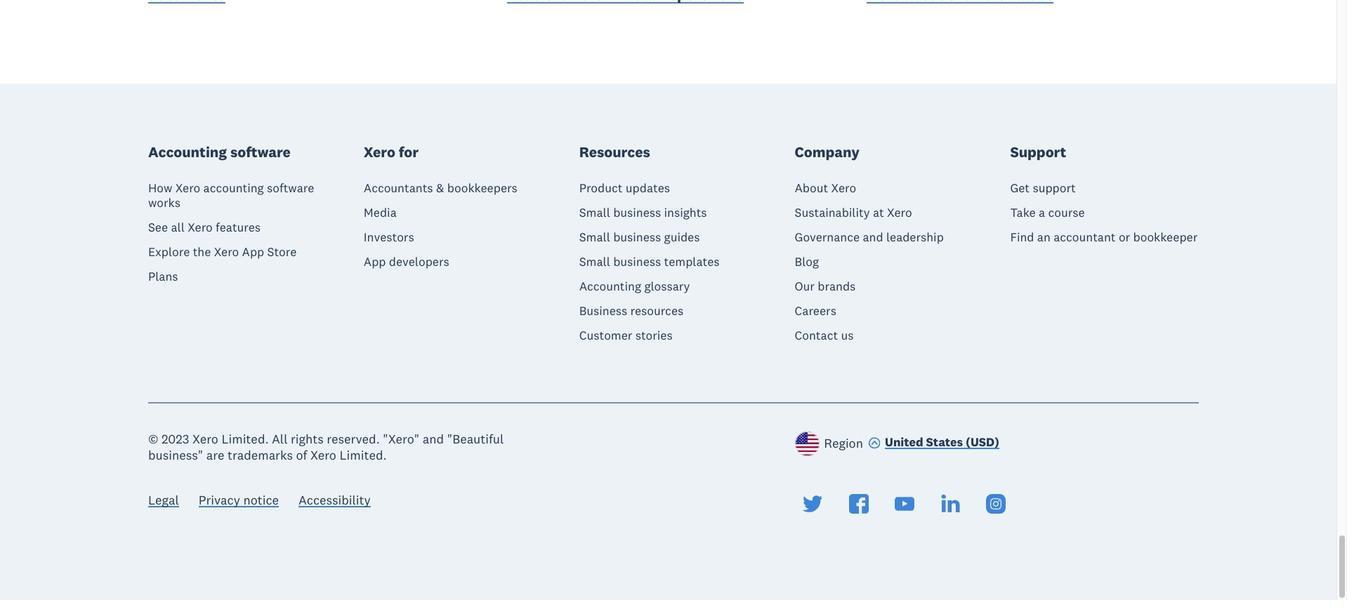 Task type: locate. For each thing, give the bounding box(es) containing it.
region
[[824, 436, 864, 452]]

xero right 2023 on the bottom of page
[[192, 431, 218, 448]]

sustainability at xero
[[795, 205, 912, 221]]

business up the "small business guides"
[[614, 205, 661, 221]]

3 business from the top
[[614, 254, 661, 270]]

for
[[399, 142, 419, 161]]

1 vertical spatial accounting
[[579, 279, 642, 294]]

©
[[148, 431, 158, 448]]

updates
[[626, 181, 670, 196]]

1 horizontal spatial app
[[364, 254, 386, 270]]

app
[[242, 244, 264, 260], [364, 254, 386, 270]]

1 business from the top
[[614, 205, 661, 221]]

"beautiful
[[447, 431, 504, 448]]

accessibility
[[299, 493, 371, 509]]

about xero
[[795, 181, 857, 196]]

investors link
[[364, 230, 414, 245]]

1 vertical spatial small
[[579, 230, 610, 245]]

plans
[[148, 269, 178, 285]]

small business templates
[[579, 254, 720, 270]]

business down small business guides link
[[614, 254, 661, 270]]

small for small business guides
[[579, 230, 610, 245]]

business resources
[[579, 303, 684, 319]]

small
[[579, 205, 610, 221], [579, 230, 610, 245], [579, 254, 610, 270]]

0 vertical spatial business
[[614, 205, 661, 221]]

templates
[[664, 254, 720, 270]]

(usd)
[[966, 435, 1000, 451]]

small business insights link
[[579, 205, 707, 221]]

xero right how
[[175, 181, 200, 196]]

2 business from the top
[[614, 230, 661, 245]]

accountant
[[1054, 230, 1116, 245]]

limited. up accessibility on the bottom of page
[[340, 447, 387, 464]]

business down small business insights link in the top of the page
[[614, 230, 661, 245]]

2 small from the top
[[579, 230, 610, 245]]

notice
[[243, 493, 279, 509]]

1 horizontal spatial accounting
[[579, 279, 642, 294]]

all
[[171, 220, 185, 235]]

our brands
[[795, 279, 856, 294]]

small for small business insights
[[579, 205, 610, 221]]

0 vertical spatial and
[[863, 230, 884, 245]]

xero right all
[[188, 220, 213, 235]]

small business guides
[[579, 230, 700, 245]]

accessibility link
[[299, 493, 371, 512]]

accountants
[[364, 181, 433, 196]]

accounting up how
[[148, 142, 227, 161]]

customer
[[579, 328, 633, 344]]

business resources link
[[579, 303, 684, 319]]

business
[[579, 303, 628, 319]]

accounting software
[[148, 142, 291, 161]]

xero
[[364, 142, 396, 161], [175, 181, 200, 196], [832, 181, 857, 196], [888, 205, 912, 221], [188, 220, 213, 235], [214, 244, 239, 260], [192, 431, 218, 448], [311, 447, 337, 464]]

customer stories link
[[579, 328, 673, 344]]

insights
[[664, 205, 707, 221]]

0 vertical spatial accounting
[[148, 142, 227, 161]]

0 horizontal spatial accounting
[[148, 142, 227, 161]]

software right accounting
[[267, 181, 314, 196]]

xero left for
[[364, 142, 396, 161]]

1 vertical spatial business
[[614, 230, 661, 245]]

accounting
[[148, 142, 227, 161], [579, 279, 642, 294]]

take
[[1011, 205, 1036, 221]]

united states (usd) button
[[868, 435, 1000, 454]]

0 horizontal spatial app
[[242, 244, 264, 260]]

or
[[1119, 230, 1131, 245]]

software
[[230, 142, 291, 161], [267, 181, 314, 196]]

contact us link
[[795, 328, 854, 344]]

stories
[[636, 328, 673, 344]]

1 small from the top
[[579, 205, 610, 221]]

product updates
[[579, 181, 670, 196]]

product
[[579, 181, 623, 196]]

1 vertical spatial software
[[267, 181, 314, 196]]

contact
[[795, 328, 838, 344]]

xero right at
[[888, 205, 912, 221]]

0 horizontal spatial and
[[423, 431, 444, 448]]

guides
[[664, 230, 700, 245]]

app down investors
[[364, 254, 386, 270]]

3 small from the top
[[579, 254, 610, 270]]

2023
[[162, 431, 189, 448]]

see all xero features link
[[148, 220, 261, 235]]

explore the xero app store link
[[148, 244, 297, 260]]

accounting for accounting glossary
[[579, 279, 642, 294]]

legal link
[[148, 493, 179, 512]]

us
[[841, 328, 854, 344]]

governance and leadership link
[[795, 230, 944, 245]]

about xero link
[[795, 181, 857, 196]]

contact us
[[795, 328, 854, 344]]

and
[[863, 230, 884, 245], [423, 431, 444, 448]]

united
[[885, 435, 924, 451]]

and down at
[[863, 230, 884, 245]]

0 vertical spatial small
[[579, 205, 610, 221]]

take a course link
[[1011, 205, 1085, 221]]

resources
[[579, 142, 651, 161]]

software up accounting
[[230, 142, 291, 161]]

limited. left all
[[222, 431, 269, 448]]

rights
[[291, 431, 324, 448]]

business for guides
[[614, 230, 661, 245]]

2 vertical spatial business
[[614, 254, 661, 270]]

privacy notice
[[199, 493, 279, 509]]

business for insights
[[614, 205, 661, 221]]

an
[[1038, 230, 1051, 245]]

twitter image
[[803, 494, 823, 514]]

"xero"
[[383, 431, 420, 448]]

xero inside the how xero accounting software works
[[175, 181, 200, 196]]

states
[[927, 435, 963, 451]]

accounting up business
[[579, 279, 642, 294]]

2 vertical spatial small
[[579, 254, 610, 270]]

and right "xero"
[[423, 431, 444, 448]]

accountants & bookkeepers
[[364, 181, 518, 196]]

xero up "sustainability at xero" link
[[832, 181, 857, 196]]

0 vertical spatial software
[[230, 142, 291, 161]]

explore the xero app store
[[148, 244, 297, 260]]

1 vertical spatial and
[[423, 431, 444, 448]]

linkedin image
[[941, 494, 961, 514]]

app down features
[[242, 244, 264, 260]]

about
[[795, 181, 829, 196]]

the current region is united states image
[[795, 432, 820, 457]]

app developers link
[[364, 254, 450, 270]]



Task type: describe. For each thing, give the bounding box(es) containing it.
small for small business templates
[[579, 254, 610, 270]]

leadership
[[887, 230, 944, 245]]

youtube image
[[895, 494, 915, 514]]

our
[[795, 279, 815, 294]]

bookkeeper
[[1134, 230, 1198, 245]]

explore
[[148, 244, 190, 260]]

store
[[267, 244, 297, 260]]

bookkeepers
[[447, 181, 518, 196]]

privacy
[[199, 493, 240, 509]]

media
[[364, 205, 397, 221]]

and inside © 2023 xero limited. all rights reserved. "xero" and "beautiful business" are trademarks of xero limited.
[[423, 431, 444, 448]]

small business insights
[[579, 205, 707, 221]]

xero right of
[[311, 447, 337, 464]]

course
[[1049, 205, 1085, 221]]

instagram image
[[987, 494, 1007, 514]]

see
[[148, 220, 168, 235]]

small business templates link
[[579, 254, 720, 270]]

how
[[148, 181, 172, 196]]

governance and leadership
[[795, 230, 944, 245]]

business for templates
[[614, 254, 661, 270]]

of
[[296, 447, 307, 464]]

features
[[216, 220, 261, 235]]

our brands link
[[795, 279, 856, 294]]

find an accountant or bookkeeper
[[1011, 230, 1198, 245]]

1 horizontal spatial and
[[863, 230, 884, 245]]

governance
[[795, 230, 860, 245]]

privacy notice link
[[199, 493, 279, 512]]

find
[[1011, 230, 1035, 245]]

1 horizontal spatial limited.
[[340, 447, 387, 464]]

glossary
[[645, 279, 690, 294]]

© 2023 xero limited. all rights reserved. "xero" and "beautiful business" are trademarks of xero limited.
[[148, 431, 504, 464]]

all
[[272, 431, 288, 448]]

at
[[873, 205, 884, 221]]

app developers
[[364, 254, 450, 270]]

careers link
[[795, 303, 837, 319]]

accounting for accounting software
[[148, 142, 227, 161]]

brands
[[818, 279, 856, 294]]

a
[[1039, 205, 1046, 221]]

software inside the how xero accounting software works
[[267, 181, 314, 196]]

how xero accounting software works link
[[148, 181, 337, 211]]

small business guides link
[[579, 230, 700, 245]]

0 horizontal spatial limited.
[[222, 431, 269, 448]]

customer stories
[[579, 328, 673, 344]]

&
[[436, 181, 444, 196]]

accounting
[[203, 181, 264, 196]]

product updates link
[[579, 181, 670, 196]]

find an accountant or bookkeeper link
[[1011, 230, 1198, 245]]

support
[[1011, 142, 1067, 161]]

get support
[[1011, 181, 1076, 196]]

works
[[148, 195, 181, 211]]

company
[[795, 142, 860, 161]]

support
[[1033, 181, 1076, 196]]

facebook image
[[849, 494, 869, 514]]

are
[[206, 447, 224, 464]]

get
[[1011, 181, 1030, 196]]

the
[[193, 244, 211, 260]]

media link
[[364, 205, 397, 221]]

careers
[[795, 303, 837, 319]]

see all xero features
[[148, 220, 261, 235]]

get support link
[[1011, 181, 1076, 196]]

how xero accounting software works
[[148, 181, 314, 211]]

xero for
[[364, 142, 419, 161]]

trademarks
[[228, 447, 293, 464]]

xero right the the
[[214, 244, 239, 260]]

sustainability at xero link
[[795, 205, 912, 221]]

blog link
[[795, 254, 819, 270]]

accountants & bookkeepers link
[[364, 181, 518, 196]]

legal
[[148, 493, 179, 509]]

sustainability
[[795, 205, 870, 221]]

plans link
[[148, 269, 178, 285]]

take a course
[[1011, 205, 1085, 221]]

resources
[[631, 303, 684, 319]]



Task type: vqa. For each thing, say whether or not it's contained in the screenshot.
the bookkeeper
yes



